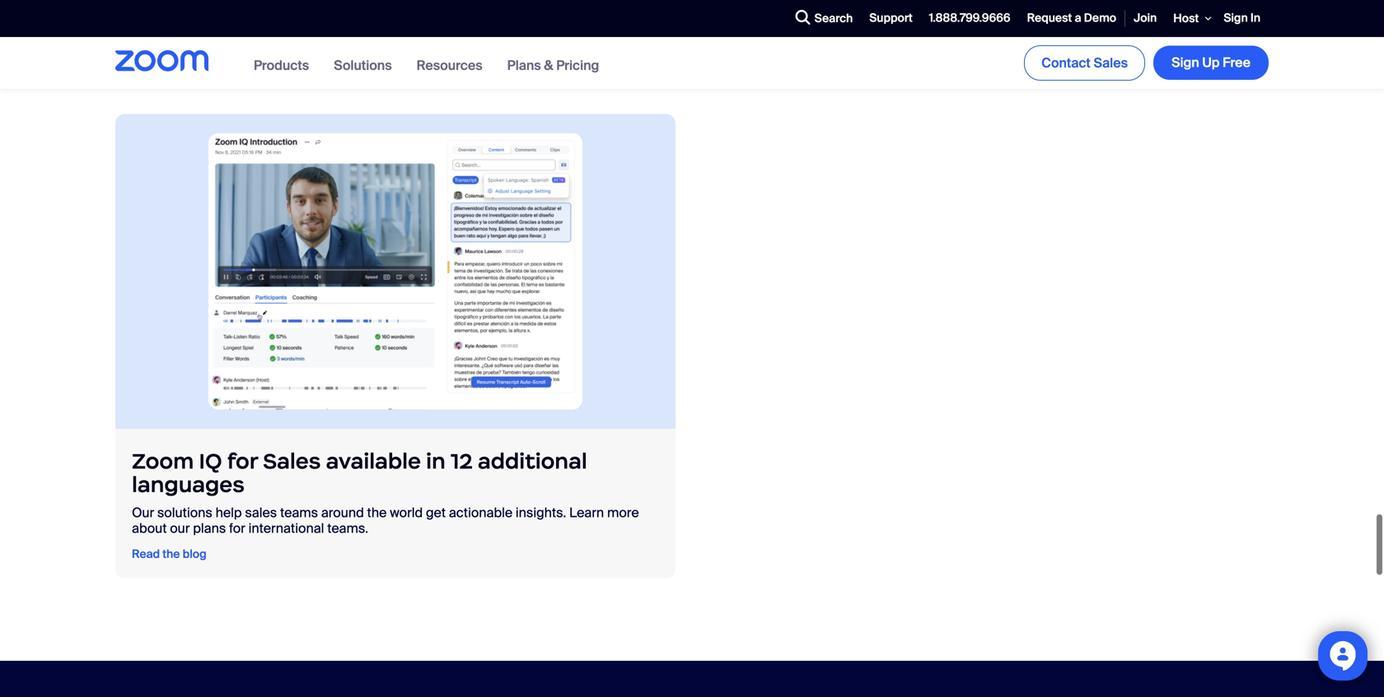 Task type: vqa. For each thing, say whether or not it's contained in the screenshot.
"Up"
yes



Task type: locate. For each thing, give the bounding box(es) containing it.
a
[[1075, 10, 1081, 26]]

request a demo
[[1027, 10, 1116, 26]]

about
[[132, 520, 167, 538]]

0 horizontal spatial sign
[[1172, 54, 1199, 71]]

plans
[[193, 520, 226, 538]]

zoom
[[132, 448, 194, 475]]

1 vertical spatial sales
[[263, 448, 321, 475]]

for right plans
[[229, 520, 245, 538]]

read the blog
[[132, 547, 207, 562]]

blog
[[183, 547, 207, 562]]

1 vertical spatial sign
[[1172, 54, 1199, 71]]

sales right contact on the top
[[1094, 54, 1128, 72]]

plans
[[507, 57, 541, 74]]

sign left up
[[1172, 54, 1199, 71]]

0 vertical spatial sales
[[1094, 54, 1128, 72]]

international
[[248, 520, 324, 538]]

in
[[1251, 10, 1260, 26]]

request
[[1027, 10, 1072, 26]]

plans & pricing link
[[507, 57, 599, 74]]

1 horizontal spatial the
[[367, 505, 387, 522]]

search image
[[795, 10, 810, 25]]

0 horizontal spatial sales
[[263, 448, 321, 475]]

1 horizontal spatial sales
[[1094, 54, 1128, 72]]

sign left the in at the top of page
[[1224, 10, 1248, 26]]

around
[[321, 505, 364, 522]]

sign up free link
[[1153, 46, 1269, 80]]

languages
[[132, 472, 245, 499]]

the left world
[[367, 505, 387, 522]]

solutions button
[[334, 57, 392, 74]]

get
[[426, 505, 446, 522]]

resources
[[417, 57, 482, 74]]

join link
[[1125, 1, 1165, 36]]

for
[[227, 448, 258, 475], [229, 520, 245, 538]]

sales
[[1094, 54, 1128, 72], [263, 448, 321, 475]]

search image
[[795, 10, 810, 25]]

for right iq
[[227, 448, 258, 475]]

the left blog
[[163, 547, 180, 562]]

1.888.799.9666 link
[[921, 1, 1019, 36]]

sales inside zoom iq for sales available in 12 additional languages our solutions help sales teams around the world get actionable insights. learn more about our plans for international teams.
[[263, 448, 321, 475]]

sign
[[1224, 10, 1248, 26], [1172, 54, 1199, 71]]

support
[[869, 10, 913, 26]]

0 vertical spatial the
[[367, 505, 387, 522]]

0 horizontal spatial the
[[163, 547, 180, 562]]

join
[[1134, 10, 1157, 26]]

1 vertical spatial the
[[163, 547, 180, 562]]

sales up the teams
[[263, 448, 321, 475]]

0 vertical spatial sign
[[1224, 10, 1248, 26]]

12
[[451, 448, 473, 475]]

the inside zoom iq for sales available in 12 additional languages our solutions help sales teams around the world get actionable insights. learn more about our plans for international teams.
[[367, 505, 387, 522]]

read the blog link
[[132, 545, 207, 563]]

the
[[367, 505, 387, 522], [163, 547, 180, 562]]

iq
[[199, 448, 222, 475]]

sign in link
[[1215, 1, 1269, 36]]

sign for sign up free
[[1172, 54, 1199, 71]]

1 horizontal spatial sign
[[1224, 10, 1248, 26]]

read
[[132, 547, 160, 562]]

zoom iq for sales available in 12 additional languages our solutions help sales teams around the world get actionable insights. learn more about our plans for international teams.
[[132, 448, 639, 538]]



Task type: describe. For each thing, give the bounding box(es) containing it.
solutions
[[334, 57, 392, 74]]

resources button
[[417, 57, 482, 74]]

insights.
[[516, 505, 566, 522]]

sign for sign in
[[1224, 10, 1248, 26]]

up
[[1202, 54, 1220, 71]]

host
[[1173, 11, 1199, 26]]

learn
[[569, 505, 604, 522]]

products button
[[254, 57, 309, 74]]

host button
[[1165, 0, 1215, 37]]

demo
[[1084, 10, 1116, 26]]

our
[[170, 520, 190, 538]]

plans & pricing
[[507, 57, 599, 74]]

products
[[254, 57, 309, 74]]

more
[[607, 505, 639, 522]]

contact
[[1041, 54, 1091, 72]]

sign in
[[1224, 10, 1260, 26]]

the inside read the blog link
[[163, 547, 180, 562]]

1 vertical spatial for
[[229, 520, 245, 538]]

sales inside contact sales link
[[1094, 54, 1128, 72]]

contact sales
[[1041, 54, 1128, 72]]

0 vertical spatial for
[[227, 448, 258, 475]]

sign up free
[[1172, 54, 1251, 71]]

support link
[[861, 1, 921, 36]]

&
[[544, 57, 553, 74]]

in
[[426, 448, 446, 475]]

free
[[1223, 54, 1251, 71]]

zoom logo image
[[115, 50, 208, 72]]

actionable
[[449, 505, 513, 522]]

our
[[132, 505, 154, 522]]

teams
[[280, 505, 318, 522]]

sales
[[245, 505, 277, 522]]

additional
[[478, 448, 587, 475]]

request a demo link
[[1019, 1, 1125, 36]]

zoom iq for sales available in 12 additional languages image
[[115, 114, 676, 429]]

1.888.799.9666
[[929, 10, 1011, 26]]

contact sales link
[[1024, 45, 1145, 81]]

pricing
[[556, 57, 599, 74]]

solutions
[[157, 505, 212, 522]]

search
[[814, 11, 853, 26]]

world
[[390, 505, 423, 522]]

teams.
[[327, 520, 368, 538]]

available
[[326, 448, 421, 475]]

help
[[216, 505, 242, 522]]



